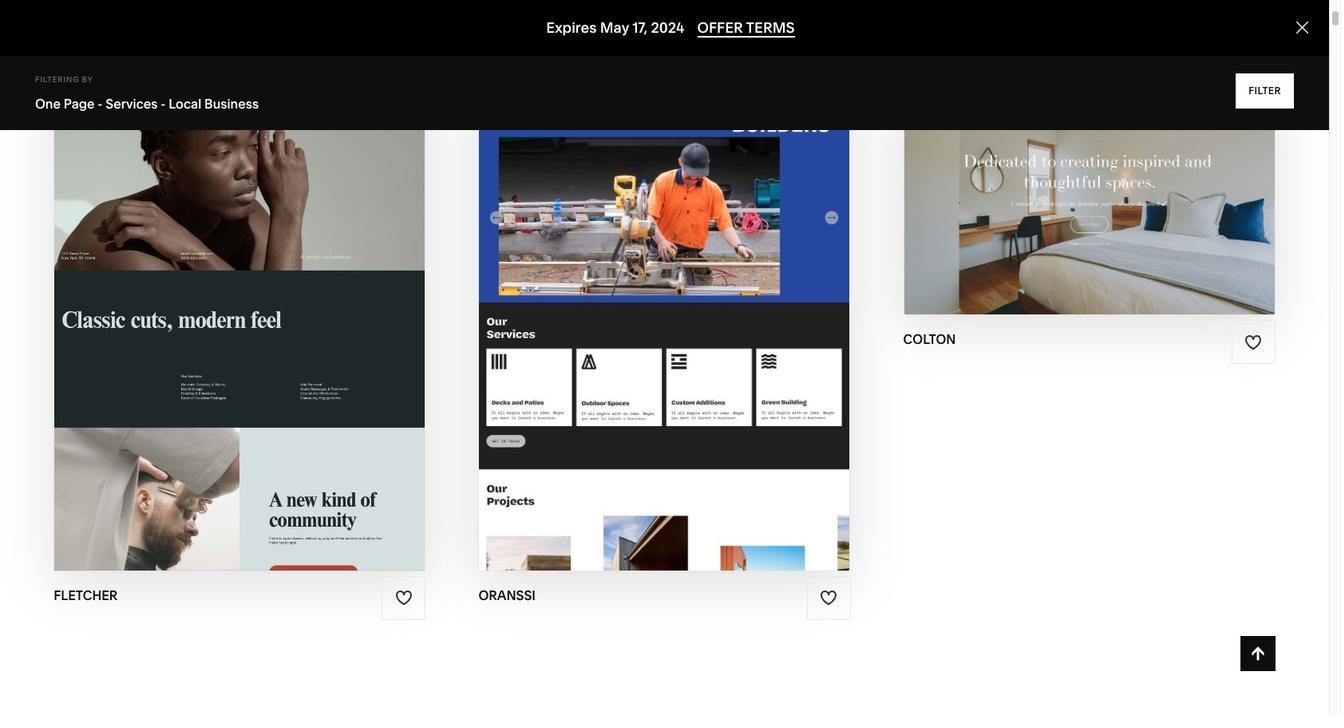 Task type: vqa. For each thing, say whether or not it's contained in the screenshot.
Oranssi Image
yes



Task type: locate. For each thing, give the bounding box(es) containing it.
add fletcher to your favorites list image
[[395, 589, 413, 607]]

fletcher image
[[54, 76, 425, 571]]

oranssi image
[[479, 76, 850, 571]]



Task type: describe. For each thing, give the bounding box(es) containing it.
add oranssi to your favorites list image
[[820, 589, 838, 607]]

colton image
[[904, 76, 1275, 315]]

back to top image
[[1249, 645, 1267, 663]]



